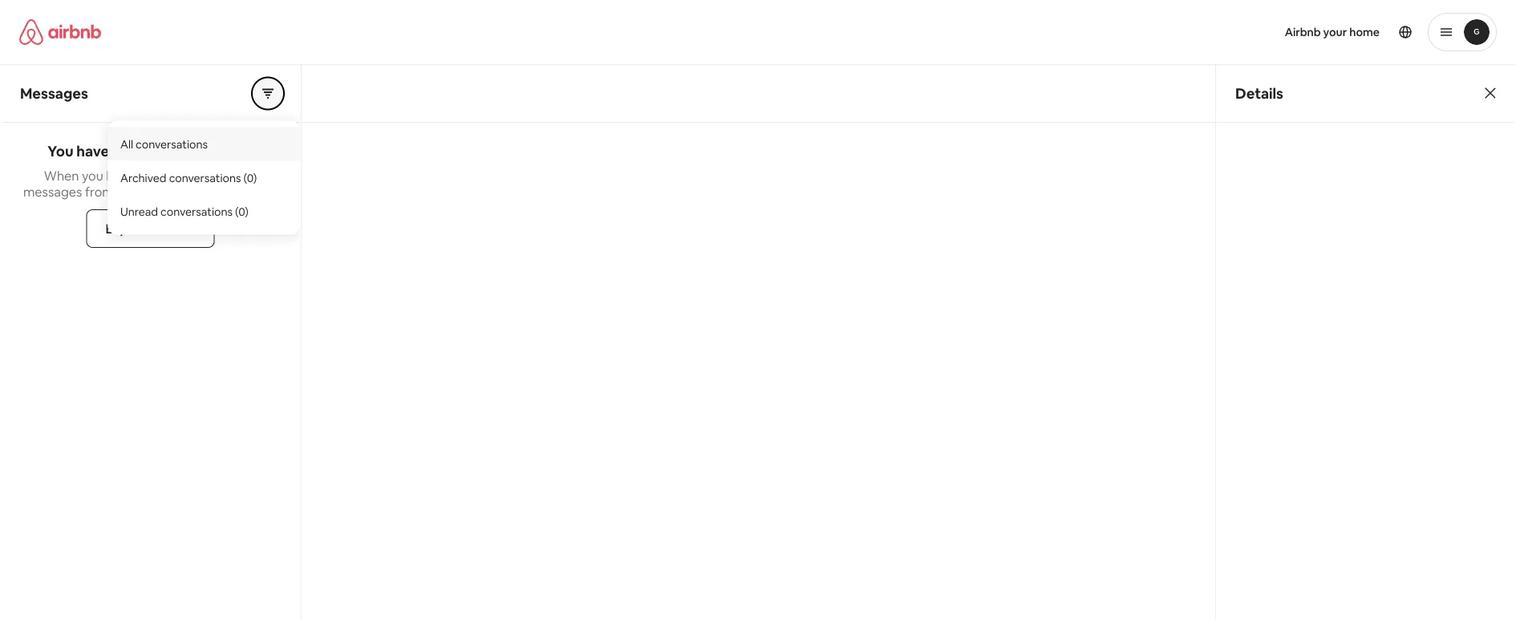 Task type: locate. For each thing, give the bounding box(es) containing it.
0 vertical spatial (0)
[[244, 171, 257, 185]]

group
[[252, 77, 284, 110]]

0 horizontal spatial messages
[[23, 183, 82, 200]]

all conversations button
[[108, 127, 300, 161]]

conversations for unread
[[161, 204, 233, 219]]

messages down "you"
[[23, 183, 82, 200]]

your left home in the right top of the page
[[1324, 25, 1348, 39]]

will
[[175, 183, 193, 200]]

explore airbnb link
[[86, 209, 215, 248]]

when
[[44, 167, 79, 184]]

0 horizontal spatial your
[[117, 183, 143, 200]]

airbnb left home in the right top of the page
[[1285, 25, 1321, 39]]

airbnb down unread conversations (0) in the top left of the page
[[154, 220, 195, 237]]

archived conversations (0)
[[120, 171, 257, 185]]

0 vertical spatial conversations
[[136, 137, 208, 151]]

0 vertical spatial airbnb
[[1285, 25, 1321, 39]]

experience,
[[188, 167, 257, 184]]

conversations
[[136, 137, 208, 151], [169, 171, 241, 185], [161, 204, 233, 219]]

airbnb your home link
[[1276, 15, 1390, 49]]

(0) right "show"
[[244, 171, 257, 185]]

your up 'unread'
[[117, 183, 143, 200]]

1 horizontal spatial messages
[[184, 142, 253, 161]]

host
[[146, 183, 172, 200]]

1 vertical spatial your
[[117, 183, 143, 200]]

(0)
[[244, 171, 257, 185], [235, 204, 249, 219]]

a
[[139, 167, 146, 184]]

0 horizontal spatial airbnb
[[154, 220, 195, 237]]

1 vertical spatial (0)
[[235, 204, 249, 219]]

conversations inside button
[[136, 137, 208, 151]]

profile element
[[778, 0, 1497, 64]]

explore airbnb
[[106, 220, 195, 237]]

messages up experience,
[[184, 142, 253, 161]]

you
[[82, 167, 103, 184]]

show
[[196, 183, 227, 200]]

1 vertical spatial conversations
[[169, 171, 241, 185]]

airbnb
[[1285, 25, 1321, 39], [154, 220, 195, 237]]

(0) down up
[[235, 204, 249, 219]]

unread conversations (0)
[[120, 204, 249, 219]]

your inside the airbnb your home link
[[1324, 25, 1348, 39]]

home
[[1350, 25, 1380, 39]]

conversations for archived
[[169, 171, 241, 185]]

messaging page main contents element
[[0, 64, 1517, 620]]

you
[[48, 142, 73, 161]]

2 vertical spatial conversations
[[161, 204, 233, 219]]

no
[[112, 142, 130, 161]]

0 vertical spatial your
[[1324, 25, 1348, 39]]

1 horizontal spatial your
[[1324, 25, 1348, 39]]

or
[[173, 167, 185, 184]]

1 vertical spatial airbnb
[[154, 220, 195, 237]]

messages
[[184, 142, 253, 161], [23, 183, 82, 200]]

1 horizontal spatial airbnb
[[1285, 25, 1321, 39]]

your
[[1324, 25, 1348, 39], [117, 183, 143, 200]]

conversations for all
[[136, 137, 208, 151]]



Task type: describe. For each thing, give the bounding box(es) containing it.
all conversations
[[120, 137, 208, 151]]

all
[[120, 137, 133, 151]]

have
[[76, 142, 109, 161]]

unread
[[133, 142, 181, 161]]

here.
[[248, 183, 278, 200]]

group inside messaging page main contents element
[[252, 77, 284, 110]]

airbnb inside messaging page main contents element
[[154, 220, 195, 237]]

up
[[230, 183, 245, 200]]

your inside you have no unread messages when you book a trip or experience, messages from your host will show up here.
[[117, 183, 143, 200]]

airbnb inside profile element
[[1285, 25, 1321, 39]]

(0) for archived conversations (0)
[[244, 171, 257, 185]]

messages
[[20, 84, 88, 103]]

you have no unread messages when you book a trip or experience, messages from your host will show up here.
[[23, 142, 278, 200]]

details
[[1236, 84, 1284, 103]]

archived
[[120, 171, 167, 185]]

0 vertical spatial messages
[[184, 142, 253, 161]]

unread
[[120, 204, 158, 219]]

trip
[[149, 167, 170, 184]]

airbnb your home
[[1285, 25, 1380, 39]]

book
[[106, 167, 136, 184]]

1 vertical spatial messages
[[23, 183, 82, 200]]

filter conversations. current filter: all conversations image
[[262, 87, 274, 100]]

(0) for unread conversations (0)
[[235, 204, 249, 219]]

from
[[85, 183, 114, 200]]

explore
[[106, 220, 151, 237]]



Task type: vqa. For each thing, say whether or not it's contained in the screenshot.
topmost Airbnb
yes



